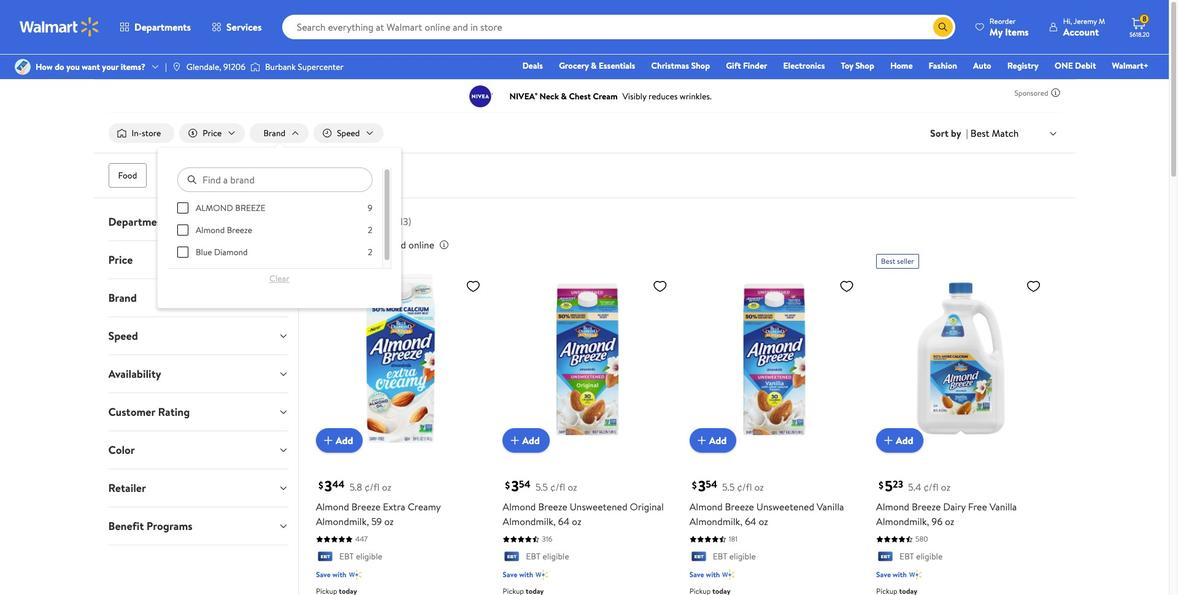 Task type: describe. For each thing, give the bounding box(es) containing it.
brand button inside sort and filter section element
[[250, 123, 309, 143]]

580
[[916, 534, 928, 545]]

walmart image
[[20, 17, 99, 37]]

ebt image for $ 3 54 5.5 ¢/fl oz almond breeze unsweetened vanilla almondmilk, 64 oz
[[690, 552, 708, 564]]

add to favorites list, almond breeze unsweetened original almondmilk, 64 oz image
[[653, 279, 668, 294]]

5.8
[[350, 481, 362, 494]]

Find a brand search field
[[177, 168, 372, 192]]

almond for $ 5 23 5.4 ¢/fl oz almond breeze dairy free vanilla almondmilk, 96 oz
[[876, 500, 910, 514]]

auto
[[973, 60, 992, 72]]

brand for bottom 'brand' dropdown button
[[108, 290, 137, 306]]

¢/fl for $ 3 54 5.5 ¢/fl oz almond breeze unsweetened original almondmilk, 64 oz
[[550, 481, 565, 494]]

search icon image
[[938, 22, 948, 32]]

creamy
[[408, 500, 441, 514]]

gift finder
[[726, 60, 767, 72]]

walmart plus image for $ 3 44 5.8 ¢/fl oz almond breeze extra creamy almondmilk, 59 oz
[[349, 569, 361, 581]]

save with for $ 3 44 5.8 ¢/fl oz almond breeze extra creamy almondmilk, 59 oz
[[316, 569, 347, 580]]

you
[[66, 61, 80, 73]]

seller
[[897, 256, 914, 266]]

grocery & essentials
[[559, 60, 635, 72]]

| inside sort and filter section element
[[966, 126, 968, 140]]

54 for $ 3 54 5.5 ¢/fl oz almond breeze unsweetened vanilla almondmilk, 64 oz
[[706, 478, 717, 492]]

almond inside "group"
[[196, 224, 225, 236]]

 image for how do you want your items?
[[15, 59, 31, 75]]

registry
[[1008, 60, 1039, 72]]

shop for christmas shop
[[691, 60, 710, 72]]

add to cart image for $ 3 54 5.5 ¢/fl oz almond breeze unsweetened vanilla almondmilk, 64 oz
[[695, 434, 709, 448]]

breeze for $ 3 44 5.8 ¢/fl oz almond breeze extra creamy almondmilk, 59 oz
[[352, 500, 381, 514]]

eligible for $ 5 23 5.4 ¢/fl oz almond breeze dairy free vanilla almondmilk, 96 oz
[[916, 551, 943, 563]]

91206
[[223, 61, 246, 73]]

auto link
[[968, 59, 997, 72]]

home
[[890, 60, 913, 72]]

speed inside sort and filter section element
[[337, 127, 360, 139]]

save with for $ 5 23 5.4 ¢/fl oz almond breeze dairy free vanilla almondmilk, 96 oz
[[876, 569, 907, 580]]

sort by |
[[930, 126, 968, 140]]

benefit programs button
[[99, 508, 298, 545]]

in-
[[132, 127, 142, 139]]

color
[[108, 443, 135, 458]]

hi, jeremy m account
[[1063, 16, 1105, 38]]

add to favorites list, almond breeze unsweetened vanilla almondmilk, 64 oz image
[[840, 279, 854, 294]]

ebt image for $ 5 23 5.4 ¢/fl oz almond breeze dairy free vanilla almondmilk, 96 oz
[[876, 552, 895, 564]]

2 for blue diamond
[[368, 246, 372, 258]]

retailer tab
[[99, 470, 298, 507]]

benefit programs
[[108, 519, 193, 534]]

christmas
[[651, 60, 689, 72]]

fashion link
[[923, 59, 963, 72]]

almond breeze dairy free vanilla almondmilk, 96 oz image
[[876, 274, 1046, 443]]

deals link
[[517, 59, 549, 72]]

price inside price 'tab'
[[108, 252, 133, 268]]

1 vertical spatial price button
[[99, 241, 298, 279]]

benefit programs tab
[[99, 508, 298, 545]]

want
[[82, 61, 100, 73]]

vanilla inside $ 3 54 5.5 ¢/fl oz almond breeze unsweetened vanilla almondmilk, 64 oz
[[817, 500, 844, 514]]

by
[[951, 126, 961, 140]]

0 horizontal spatial |
[[165, 61, 167, 73]]

54 for $ 3 54 5.5 ¢/fl oz almond breeze unsweetened original almondmilk, 64 oz
[[519, 478, 531, 492]]

account
[[1063, 25, 1099, 38]]

best match button
[[968, 125, 1061, 141]]

unsweetened for $ 3 54 5.5 ¢/fl oz almond breeze unsweetened original almondmilk, 64 oz
[[570, 500, 628, 514]]

electronics
[[783, 60, 825, 72]]

my
[[990, 25, 1003, 38]]

save for $ 3 54 5.5 ¢/fl oz almond breeze unsweetened vanilla almondmilk, 64 oz
[[690, 569, 704, 580]]

benefit
[[108, 519, 144, 534]]

save for $ 3 44 5.8 ¢/fl oz almond breeze extra creamy almondmilk, 59 oz
[[316, 569, 331, 580]]

hi,
[[1063, 16, 1072, 26]]

grocery
[[559, 60, 589, 72]]

electronics link
[[778, 59, 831, 72]]

sponsored
[[1015, 87, 1049, 98]]

price inside sort and filter section element
[[203, 127, 222, 139]]

services
[[227, 20, 262, 34]]

blue
[[196, 246, 212, 258]]

best seller
[[881, 256, 914, 266]]

clear button
[[177, 269, 382, 289]]

3 for $ 3 54 5.5 ¢/fl oz almond breeze unsweetened vanilla almondmilk, 64 oz
[[698, 476, 706, 497]]

 image for burbank supercenter
[[250, 61, 260, 73]]

2 horizontal spatial price
[[314, 238, 335, 252]]

with for $ 3 54 5.5 ¢/fl oz almond breeze unsweetened vanilla almondmilk, 64 oz
[[706, 569, 720, 580]]

Search search field
[[282, 15, 955, 39]]

supercenter
[[298, 61, 344, 73]]

(13)
[[396, 215, 411, 228]]

dairy
[[943, 500, 966, 514]]

almond
[[196, 202, 233, 214]]

toy
[[841, 60, 854, 72]]

 image for glendale, 91206
[[172, 62, 182, 72]]

finder
[[743, 60, 767, 72]]

items?
[[121, 61, 145, 73]]

almond breeze extra creamy almondmilk, 59 oz image
[[316, 274, 486, 443]]

in-store
[[132, 127, 161, 139]]

with for $ 5 23 5.4 ¢/fl oz almond breeze dairy free vanilla almondmilk, 96 oz
[[893, 569, 907, 580]]

color button
[[99, 431, 298, 469]]

reorder my items
[[990, 16, 1029, 38]]

color tab
[[99, 431, 298, 469]]

with for $ 3 44 5.8 ¢/fl oz almond breeze extra creamy almondmilk, 59 oz
[[333, 569, 347, 580]]

original
[[630, 500, 664, 514]]

0 horizontal spatial speed button
[[99, 317, 298, 355]]

availability tab
[[99, 355, 298, 393]]

group containing almond breeze
[[177, 202, 372, 268]]

add to favorites list, almond breeze dairy free vanilla almondmilk, 96 oz image
[[1026, 279, 1041, 294]]

save with for $ 3 54 5.5 ¢/fl oz almond breeze unsweetened original almondmilk, 64 oz
[[503, 569, 533, 580]]

0 vertical spatial price button
[[179, 123, 245, 143]]

5.5 for $ 3 54 5.5 ¢/fl oz almond breeze unsweetened original almondmilk, 64 oz
[[536, 481, 548, 494]]

christmas shop link
[[646, 59, 716, 72]]

do
[[55, 61, 64, 73]]

8 $618.20
[[1130, 14, 1150, 39]]

&
[[591, 60, 597, 72]]

almond breeze unsweetened original almondmilk, 64 oz image
[[503, 274, 672, 443]]

services button
[[201, 12, 272, 42]]

m
[[1099, 16, 1105, 26]]

ebt eligible for $ 3 54 5.5 ¢/fl oz almond breeze unsweetened original almondmilk, 64 oz
[[526, 551, 569, 563]]

walmart+ link
[[1107, 59, 1154, 72]]

$ 3 54 5.5 ¢/fl oz almond breeze unsweetened original almondmilk, 64 oz
[[503, 476, 664, 529]]

walmart plus image for $ 3 54 5.5 ¢/fl oz almond breeze unsweetened original almondmilk, 64 oz
[[536, 569, 548, 581]]

departments inside dropdown button
[[108, 214, 172, 230]]

64 for $ 3 54 5.5 ¢/fl oz almond breeze unsweetened original almondmilk, 64 oz
[[558, 515, 570, 529]]

316
[[542, 534, 553, 545]]

grocery & essentials link
[[553, 59, 641, 72]]

ebt image for $ 3 54 5.5 ¢/fl oz almond breeze unsweetened original almondmilk, 64 oz
[[503, 552, 521, 564]]

$ for $ 3 44 5.8 ¢/fl oz almond breeze extra creamy almondmilk, 59 oz
[[318, 479, 323, 492]]

ebt eligible for $ 3 44 5.8 ¢/fl oz almond breeze extra creamy almondmilk, 59 oz
[[339, 551, 382, 563]]

$ for $ 3 54 5.5 ¢/fl oz almond breeze unsweetened original almondmilk, 64 oz
[[505, 479, 510, 492]]

availability button
[[99, 355, 298, 393]]

Walmart Site-Wide search field
[[282, 15, 955, 39]]

44
[[332, 478, 345, 492]]

jeremy
[[1074, 16, 1097, 26]]

retailer button
[[99, 470, 298, 507]]

fashion
[[929, 60, 957, 72]]

ebt eligible for $ 3 54 5.5 ¢/fl oz almond breeze unsweetened vanilla almondmilk, 64 oz
[[713, 551, 756, 563]]

almondmilk, inside $ 5 23 5.4 ¢/fl oz almond breeze dairy free vanilla almondmilk, 96 oz
[[876, 515, 929, 529]]

christmas shop
[[651, 60, 710, 72]]

how do you want your items?
[[36, 61, 145, 73]]

your
[[102, 61, 119, 73]]

sort and filter section element
[[94, 114, 1076, 153]]

add for "almond breeze dairy free vanilla almondmilk, 96 oz" image
[[896, 434, 914, 448]]

items
[[1005, 25, 1029, 38]]

vanilla inside $ 5 23 5.4 ¢/fl oz almond breeze dairy free vanilla almondmilk, 96 oz
[[990, 500, 1017, 514]]

181
[[729, 534, 738, 545]]

breeze for $ 3 54 5.5 ¢/fl oz almond breeze unsweetened original almondmilk, 64 oz
[[538, 500, 567, 514]]

sort
[[930, 126, 949, 140]]

add to cart image for $ 3 54 5.5 ¢/fl oz almond breeze unsweetened original almondmilk, 64 oz
[[508, 434, 522, 448]]



Task type: vqa. For each thing, say whether or not it's contained in the screenshot.
rightmost 'with'
no



Task type: locate. For each thing, give the bounding box(es) containing it.
1 vertical spatial brand button
[[99, 279, 298, 317]]

eligible for $ 3 54 5.5 ¢/fl oz almond breeze unsweetened vanilla almondmilk, 64 oz
[[730, 551, 756, 563]]

almond breeze unsweetened vanilla almondmilk, 64 oz image
[[690, 274, 859, 443]]

2 unsweetened from the left
[[757, 500, 814, 514]]

ebt image
[[316, 552, 334, 564]]

2 save from the left
[[503, 569, 518, 580]]

add to cart image
[[321, 434, 336, 448], [881, 434, 896, 448]]

64
[[558, 515, 570, 529], [745, 515, 756, 529]]

brand for 'brand' dropdown button in sort and filter section element
[[264, 127, 285, 139]]

save for $ 5 23 5.4 ¢/fl oz almond breeze dairy free vanilla almondmilk, 96 oz
[[876, 569, 891, 580]]

3 ebt image from the left
[[876, 552, 895, 564]]

4 save from the left
[[876, 569, 891, 580]]

brand
[[264, 127, 285, 139], [108, 290, 137, 306]]

departments button
[[109, 12, 201, 42]]

1 add from the left
[[336, 434, 353, 448]]

|
[[165, 61, 167, 73], [966, 126, 968, 140]]

unsweetened for $ 3 54 5.5 ¢/fl oz almond breeze unsweetened vanilla almondmilk, 64 oz
[[757, 500, 814, 514]]

1 horizontal spatial  image
[[172, 62, 182, 72]]

0 vertical spatial departments
[[134, 20, 191, 34]]

add button for almond breeze unsweetened vanilla almondmilk, 64 oz image
[[690, 429, 737, 453]]

 image left how
[[15, 59, 31, 75]]

best for best seller
[[881, 256, 896, 266]]

almondmilk, for $ 3 44 5.8 ¢/fl oz almond breeze extra creamy almondmilk, 59 oz
[[316, 515, 369, 529]]

breeze inside $ 3 44 5.8 ¢/fl oz almond breeze extra creamy almondmilk, 59 oz
[[352, 500, 381, 514]]

shop right christmas at the top of the page
[[691, 60, 710, 72]]

0 horizontal spatial 3
[[325, 476, 332, 497]]

1 horizontal spatial 3
[[511, 476, 519, 497]]

eligible down 580
[[916, 551, 943, 563]]

5.5
[[536, 481, 548, 494], [722, 481, 735, 494]]

$618.20
[[1130, 30, 1150, 39]]

0 vertical spatial brand button
[[250, 123, 309, 143]]

breeze
[[235, 202, 265, 214]]

¢/fl up 316
[[550, 481, 565, 494]]

3 ebt eligible from the left
[[713, 551, 756, 563]]

1 shop from the left
[[691, 60, 710, 72]]

walmart plus image for $ 5 23 5.4 ¢/fl oz almond breeze dairy free vanilla almondmilk, 96 oz
[[909, 569, 922, 581]]

1 horizontal spatial add to cart image
[[881, 434, 896, 448]]

home link
[[885, 59, 918, 72]]

add to favorites list, almond breeze extra creamy almondmilk, 59 oz image
[[466, 279, 481, 294]]

registry link
[[1002, 59, 1044, 72]]

ebt image
[[503, 552, 521, 564], [690, 552, 708, 564], [876, 552, 895, 564]]

1 add to cart image from the left
[[508, 434, 522, 448]]

eligible for $ 3 54 5.5 ¢/fl oz almond breeze unsweetened original almondmilk, 64 oz
[[543, 551, 569, 563]]

3 3 from the left
[[698, 476, 706, 497]]

2 horizontal spatial 3
[[698, 476, 706, 497]]

¢/fl for $ 5 23 5.4 ¢/fl oz almond breeze dairy free vanilla almondmilk, 96 oz
[[924, 481, 939, 494]]

add button for "almond breeze dairy free vanilla almondmilk, 96 oz" image
[[876, 429, 923, 453]]

0 horizontal spatial price
[[108, 252, 133, 268]]

add to cart image up 44
[[321, 434, 336, 448]]

4 with from the left
[[893, 569, 907, 580]]

almond inside $ 3 54 5.5 ¢/fl oz almond breeze unsweetened original almondmilk, 64 oz
[[503, 500, 536, 514]]

1 save from the left
[[316, 569, 331, 580]]

4 walmart plus image from the left
[[909, 569, 922, 581]]

brand inside tab
[[108, 290, 137, 306]]

2 ebt eligible from the left
[[526, 551, 569, 563]]

3 for $ 3 54 5.5 ¢/fl oz almond breeze unsweetened original almondmilk, 64 oz
[[511, 476, 519, 497]]

breeze inside $ 3 54 5.5 ¢/fl oz almond breeze unsweetened original almondmilk, 64 oz
[[538, 500, 567, 514]]

1 horizontal spatial vanilla
[[990, 500, 1017, 514]]

brand inside sort and filter section element
[[264, 127, 285, 139]]

1 ¢/fl from the left
[[365, 481, 380, 494]]

breeze for $ 5 23 5.4 ¢/fl oz almond breeze dairy free vanilla almondmilk, 96 oz
[[912, 500, 941, 514]]

54 inside $ 3 54 5.5 ¢/fl oz almond breeze unsweetened original almondmilk, 64 oz
[[519, 478, 531, 492]]

1 horizontal spatial brand
[[264, 127, 285, 139]]

departments inside popup button
[[134, 20, 191, 34]]

0 horizontal spatial vanilla
[[817, 500, 844, 514]]

shop for toy shop
[[856, 60, 874, 72]]

one debit
[[1055, 60, 1096, 72]]

$ for $ 3 54 5.5 ¢/fl oz almond breeze unsweetened vanilla almondmilk, 64 oz
[[692, 479, 697, 492]]

ebt eligible down 580
[[900, 551, 943, 563]]

1 walmart plus image from the left
[[349, 569, 361, 581]]

2 for almond breeze
[[368, 224, 372, 236]]

walmart plus image
[[349, 569, 361, 581], [536, 569, 548, 581], [723, 569, 735, 581], [909, 569, 922, 581]]

¢/fl for $ 3 44 5.8 ¢/fl oz almond breeze extra creamy almondmilk, 59 oz
[[365, 481, 380, 494]]

ebt for $ 3 54 5.5 ¢/fl oz almond breeze unsweetened original almondmilk, 64 oz
[[526, 551, 541, 563]]

1 $ from the left
[[318, 479, 323, 492]]

one debit link
[[1049, 59, 1102, 72]]

save
[[316, 569, 331, 580], [503, 569, 518, 580], [690, 569, 704, 580], [876, 569, 891, 580]]

toy shop link
[[836, 59, 880, 72]]

price when purchased online
[[314, 238, 434, 252]]

1 vertical spatial speed button
[[99, 317, 298, 355]]

| right items?
[[165, 61, 167, 73]]

¢/fl right 5.8
[[365, 481, 380, 494]]

0 horizontal spatial best
[[881, 256, 896, 266]]

0 vertical spatial brand
[[264, 127, 285, 139]]

2 right when
[[368, 246, 372, 258]]

2 add button from the left
[[503, 429, 550, 453]]

2 ¢/fl from the left
[[550, 481, 565, 494]]

best inside dropdown button
[[971, 126, 990, 140]]

5.4
[[908, 481, 921, 494]]

1 vertical spatial speed
[[108, 328, 138, 344]]

breeze up 316
[[538, 500, 567, 514]]

ad disclaimer and feedback for skylinedisplayad image
[[1051, 88, 1061, 98]]

breeze up 96
[[912, 500, 941, 514]]

almondmilk, up 181
[[690, 515, 743, 529]]

0 vertical spatial |
[[165, 61, 167, 73]]

4 eligible from the left
[[916, 551, 943, 563]]

1 vertical spatial brand
[[108, 290, 137, 306]]

0 horizontal spatial  image
[[15, 59, 31, 75]]

3 for $ 3 44 5.8 ¢/fl oz almond breeze extra creamy almondmilk, 59 oz
[[325, 476, 332, 497]]

walmart+
[[1112, 60, 1149, 72]]

ebt for $ 3 44 5.8 ¢/fl oz almond breeze extra creamy almondmilk, 59 oz
[[339, 551, 354, 563]]

0 horizontal spatial ebt image
[[503, 552, 521, 564]]

0 horizontal spatial add to cart image
[[321, 434, 336, 448]]

¢/fl inside $ 5 23 5.4 ¢/fl oz almond breeze dairy free vanilla almondmilk, 96 oz
[[924, 481, 939, 494]]

clear
[[269, 273, 289, 285]]

5.5 inside $ 3 54 5.5 ¢/fl oz almond breeze unsweetened vanilla almondmilk, 64 oz
[[722, 481, 735, 494]]

3 save with from the left
[[690, 569, 720, 580]]

¢/fl up 181
[[737, 481, 752, 494]]

unsweetened inside $ 3 54 5.5 ¢/fl oz almond breeze unsweetened original almondmilk, 64 oz
[[570, 500, 628, 514]]

best left seller
[[881, 256, 896, 266]]

$ inside $ 3 54 5.5 ¢/fl oz almond breeze unsweetened original almondmilk, 64 oz
[[505, 479, 510, 492]]

None checkbox
[[177, 203, 188, 214], [177, 247, 188, 258], [177, 203, 188, 214], [177, 247, 188, 258]]

1 ebt from the left
[[339, 551, 354, 563]]

1 54 from the left
[[519, 478, 531, 492]]

1 add button from the left
[[316, 429, 363, 453]]

add to cart image up 23
[[881, 434, 896, 448]]

| right by
[[966, 126, 968, 140]]

 image right the 91206
[[250, 61, 260, 73]]

store
[[142, 127, 161, 139]]

ebt eligible down 316
[[526, 551, 569, 563]]

$ 3 44 5.8 ¢/fl oz almond breeze extra creamy almondmilk, 59 oz
[[316, 476, 441, 529]]

64 inside $ 3 54 5.5 ¢/fl oz almond breeze unsweetened vanilla almondmilk, 64 oz
[[745, 515, 756, 529]]

breeze for $ 3 54 5.5 ¢/fl oz almond breeze unsweetened vanilla almondmilk, 64 oz
[[725, 500, 754, 514]]

3 almondmilk, from the left
[[690, 515, 743, 529]]

3 ¢/fl from the left
[[737, 481, 752, 494]]

one
[[1055, 60, 1073, 72]]

gift finder link
[[721, 59, 773, 72]]

1 horizontal spatial 64
[[745, 515, 756, 529]]

1 with from the left
[[333, 569, 347, 580]]

9
[[368, 202, 372, 214]]

2
[[368, 224, 372, 236], [368, 246, 372, 258]]

2 horizontal spatial  image
[[250, 61, 260, 73]]

departments down food link
[[108, 214, 172, 230]]

ebt eligible down 181
[[713, 551, 756, 563]]

best
[[971, 126, 990, 140], [881, 256, 896, 266]]

1 vertical spatial |
[[966, 126, 968, 140]]

1 horizontal spatial |
[[966, 126, 968, 140]]

programs
[[147, 519, 193, 534]]

departments up items?
[[134, 20, 191, 34]]

customer
[[108, 404, 155, 420]]

 image
[[15, 59, 31, 75], [250, 61, 260, 73], [172, 62, 182, 72]]

0 vertical spatial 2
[[368, 224, 372, 236]]

speed
[[337, 127, 360, 139], [108, 328, 138, 344]]

3 $ from the left
[[692, 479, 697, 492]]

1 almondmilk, from the left
[[316, 515, 369, 529]]

$ 3 54 5.5 ¢/fl oz almond breeze unsweetened vanilla almondmilk, 64 oz
[[690, 476, 844, 529]]

retailer
[[108, 481, 146, 496]]

 image left 'glendale,'
[[172, 62, 182, 72]]

$ inside $ 3 44 5.8 ¢/fl oz almond breeze extra creamy almondmilk, 59 oz
[[318, 479, 323, 492]]

when
[[338, 238, 360, 252]]

eligible down 181
[[730, 551, 756, 563]]

2 walmart plus image from the left
[[536, 569, 548, 581]]

2 up price when purchased online
[[368, 224, 372, 236]]

4 $ from the left
[[879, 479, 884, 492]]

5.5 inside $ 3 54 5.5 ¢/fl oz almond breeze unsweetened original almondmilk, 64 oz
[[536, 481, 548, 494]]

breeze up the 59
[[352, 500, 381, 514]]

extra
[[383, 500, 405, 514]]

23
[[893, 478, 903, 492]]

online
[[409, 238, 434, 252]]

4 ebt from the left
[[900, 551, 914, 563]]

walmart plus image down 316
[[536, 569, 548, 581]]

1 horizontal spatial best
[[971, 126, 990, 140]]

unsweetened inside $ 3 54 5.5 ¢/fl oz almond breeze unsweetened vanilla almondmilk, 64 oz
[[757, 500, 814, 514]]

almondmilk, inside $ 3 44 5.8 ¢/fl oz almond breeze extra creamy almondmilk, 59 oz
[[316, 515, 369, 529]]

2 ebt image from the left
[[690, 552, 708, 564]]

3 with from the left
[[706, 569, 720, 580]]

2 with from the left
[[519, 569, 533, 580]]

$ for $ 5 23 5.4 ¢/fl oz almond breeze dairy free vanilla almondmilk, 96 oz
[[879, 479, 884, 492]]

4 add button from the left
[[876, 429, 923, 453]]

add button for almond breeze unsweetened original almondmilk, 64 oz image
[[503, 429, 550, 453]]

almond inside $ 3 44 5.8 ¢/fl oz almond breeze extra creamy almondmilk, 59 oz
[[316, 500, 349, 514]]

almond
[[314, 212, 355, 229], [196, 224, 225, 236], [316, 500, 349, 514], [503, 500, 536, 514], [690, 500, 723, 514], [876, 500, 910, 514]]

eligible down 447
[[356, 551, 382, 563]]

$ inside $ 3 54 5.5 ¢/fl oz almond breeze unsweetened vanilla almondmilk, 64 oz
[[692, 479, 697, 492]]

1 vertical spatial 2
[[368, 246, 372, 258]]

almondmilk, up 447
[[316, 515, 369, 529]]

match
[[992, 126, 1019, 140]]

brand button up find a brand search box
[[250, 123, 309, 143]]

54 inside $ 3 54 5.5 ¢/fl oz almond breeze unsweetened vanilla almondmilk, 64 oz
[[706, 478, 717, 492]]

2 eligible from the left
[[543, 551, 569, 563]]

speed button
[[314, 123, 383, 143], [99, 317, 298, 355]]

4 ebt eligible from the left
[[900, 551, 943, 563]]

2 almondmilk, from the left
[[503, 515, 556, 529]]

walmart plus image down 580
[[909, 569, 922, 581]]

ebt for $ 3 54 5.5 ¢/fl oz almond breeze unsweetened vanilla almondmilk, 64 oz
[[713, 551, 727, 563]]

2 horizontal spatial ebt image
[[876, 552, 895, 564]]

almondmilk, for $ 3 54 5.5 ¢/fl oz almond breeze unsweetened vanilla almondmilk, 64 oz
[[690, 515, 743, 529]]

glendale, 91206
[[186, 61, 246, 73]]

1 eligible from the left
[[356, 551, 382, 563]]

blue diamond
[[196, 246, 248, 258]]

64 for $ 3 54 5.5 ¢/fl oz almond breeze unsweetened vanilla almondmilk, 64 oz
[[745, 515, 756, 529]]

shop
[[691, 60, 710, 72], [856, 60, 874, 72]]

food link
[[108, 163, 147, 188]]

1 ebt eligible from the left
[[339, 551, 382, 563]]

¢/fl inside $ 3 54 5.5 ¢/fl oz almond breeze unsweetened original almondmilk, 64 oz
[[550, 481, 565, 494]]

eligible for $ 3 44 5.8 ¢/fl oz almond breeze extra creamy almondmilk, 59 oz
[[356, 551, 382, 563]]

add to cart image for 5
[[881, 434, 896, 448]]

5.5 up 181
[[722, 481, 735, 494]]

price button down departments tab
[[99, 241, 298, 279]]

0 vertical spatial speed
[[337, 127, 360, 139]]

3 eligible from the left
[[730, 551, 756, 563]]

1 add to cart image from the left
[[321, 434, 336, 448]]

add to cart image
[[508, 434, 522, 448], [695, 434, 709, 448]]

almond for $ 3 54 5.5 ¢/fl oz almond breeze unsweetened vanilla almondmilk, 64 oz
[[690, 500, 723, 514]]

deals
[[523, 60, 543, 72]]

0 horizontal spatial 64
[[558, 515, 570, 529]]

3 ebt from the left
[[713, 551, 727, 563]]

almond breeze
[[196, 224, 252, 236]]

1 horizontal spatial unsweetened
[[757, 500, 814, 514]]

1 horizontal spatial 54
[[706, 478, 717, 492]]

speed tab
[[99, 317, 298, 355]]

walmart plus image down 181
[[723, 569, 735, 581]]

2 3 from the left
[[511, 476, 519, 497]]

how
[[36, 61, 53, 73]]

1 horizontal spatial price
[[203, 127, 222, 139]]

almond inside $ 3 54 5.5 ¢/fl oz almond breeze unsweetened vanilla almondmilk, 64 oz
[[690, 500, 723, 514]]

1 vanilla from the left
[[817, 500, 844, 514]]

1 horizontal spatial ebt image
[[690, 552, 708, 564]]

almondmilk, inside $ 3 54 5.5 ¢/fl oz almond breeze unsweetened original almondmilk, 64 oz
[[503, 515, 556, 529]]

add to cart image for 3
[[321, 434, 336, 448]]

4 save with from the left
[[876, 569, 907, 580]]

burbank
[[265, 61, 296, 73]]

almond breeze (13)
[[314, 212, 411, 229]]

2 vanilla from the left
[[990, 500, 1017, 514]]

1 vertical spatial best
[[881, 256, 896, 266]]

3
[[325, 476, 332, 497], [511, 476, 519, 497], [698, 476, 706, 497]]

¢/fl
[[365, 481, 380, 494], [550, 481, 565, 494], [737, 481, 752, 494], [924, 481, 939, 494]]

ebt for $ 5 23 5.4 ¢/fl oz almond breeze dairy free vanilla almondmilk, 96 oz
[[900, 551, 914, 563]]

walmart plus image for $ 3 54 5.5 ¢/fl oz almond breeze unsweetened vanilla almondmilk, 64 oz
[[723, 569, 735, 581]]

0 horizontal spatial shop
[[691, 60, 710, 72]]

1 5.5 from the left
[[536, 481, 548, 494]]

food
[[118, 169, 137, 182]]

2 add to cart image from the left
[[881, 434, 896, 448]]

0 horizontal spatial unsweetened
[[570, 500, 628, 514]]

1 horizontal spatial speed button
[[314, 123, 383, 143]]

breeze up 181
[[725, 500, 754, 514]]

almondmilk, for $ 3 54 5.5 ¢/fl oz almond breeze unsweetened original almondmilk, 64 oz
[[503, 515, 556, 529]]

gift
[[726, 60, 741, 72]]

2 2 from the top
[[368, 246, 372, 258]]

speed inside tab
[[108, 328, 138, 344]]

breeze up diamond
[[227, 224, 252, 236]]

vanilla
[[817, 500, 844, 514], [990, 500, 1017, 514]]

eligible down 316
[[543, 551, 569, 563]]

0 vertical spatial best
[[971, 126, 990, 140]]

customer rating
[[108, 404, 190, 420]]

2 $ from the left
[[505, 479, 510, 492]]

2 64 from the left
[[745, 515, 756, 529]]

legal information image
[[439, 240, 449, 250]]

breeze inside $ 5 23 5.4 ¢/fl oz almond breeze dairy free vanilla almondmilk, 96 oz
[[912, 500, 941, 514]]

save with for $ 3 54 5.5 ¢/fl oz almond breeze unsweetened vanilla almondmilk, 64 oz
[[690, 569, 720, 580]]

add for almond breeze unsweetened original almondmilk, 64 oz image
[[522, 434, 540, 448]]

3 add button from the left
[[690, 429, 737, 453]]

1 vertical spatial price
[[314, 238, 335, 252]]

add for almond breeze unsweetened vanilla almondmilk, 64 oz image
[[709, 434, 727, 448]]

96
[[932, 515, 943, 529]]

0 horizontal spatial 54
[[519, 478, 531, 492]]

almondmilk,
[[316, 515, 369, 529], [503, 515, 556, 529], [690, 515, 743, 529], [876, 515, 929, 529]]

5.5 up 316
[[536, 481, 548, 494]]

departments tab
[[99, 203, 298, 241]]

almond inside $ 5 23 5.4 ¢/fl oz almond breeze dairy free vanilla almondmilk, 96 oz
[[876, 500, 910, 514]]

1 save with from the left
[[316, 569, 347, 580]]

$ 5 23 5.4 ¢/fl oz almond breeze dairy free vanilla almondmilk, 96 oz
[[876, 476, 1017, 529]]

group
[[177, 202, 372, 268]]

2 ebt from the left
[[526, 551, 541, 563]]

customer rating tab
[[99, 393, 298, 431]]

free
[[968, 500, 987, 514]]

8
[[1143, 14, 1147, 24]]

add for "almond breeze extra creamy almondmilk, 59 oz" image
[[336, 434, 353, 448]]

3 inside $ 3 54 5.5 ¢/fl oz almond breeze unsweetened original almondmilk, 64 oz
[[511, 476, 519, 497]]

breeze up price when purchased online
[[358, 212, 394, 229]]

64 inside $ 3 54 5.5 ¢/fl oz almond breeze unsweetened original almondmilk, 64 oz
[[558, 515, 570, 529]]

2 shop from the left
[[856, 60, 874, 72]]

almond for $ 3 54 5.5 ¢/fl oz almond breeze unsweetened original almondmilk, 64 oz
[[503, 500, 536, 514]]

None checkbox
[[177, 225, 188, 236]]

almondmilk, inside $ 3 54 5.5 ¢/fl oz almond breeze unsweetened vanilla almondmilk, 64 oz
[[690, 515, 743, 529]]

reorder
[[990, 16, 1016, 26]]

1 horizontal spatial shop
[[856, 60, 874, 72]]

¢/fl for $ 3 54 5.5 ¢/fl oz almond breeze unsweetened vanilla almondmilk, 64 oz
[[737, 481, 752, 494]]

0 horizontal spatial 5.5
[[536, 481, 548, 494]]

add
[[336, 434, 353, 448], [522, 434, 540, 448], [709, 434, 727, 448], [896, 434, 914, 448]]

glendale,
[[186, 61, 221, 73]]

1 64 from the left
[[558, 515, 570, 529]]

customer rating button
[[99, 393, 298, 431]]

0 vertical spatial speed button
[[314, 123, 383, 143]]

ebt eligible down 447
[[339, 551, 382, 563]]

5.5 for $ 3 54 5.5 ¢/fl oz almond breeze unsweetened vanilla almondmilk, 64 oz
[[722, 481, 735, 494]]

2 add from the left
[[522, 434, 540, 448]]

4 ¢/fl from the left
[[924, 481, 939, 494]]

in-store button
[[108, 123, 175, 143]]

walmart plus image down 447
[[349, 569, 361, 581]]

brand button
[[250, 123, 309, 143], [99, 279, 298, 317]]

price
[[203, 127, 222, 139], [314, 238, 335, 252], [108, 252, 133, 268]]

4 almondmilk, from the left
[[876, 515, 929, 529]]

almond for $ 3 44 5.8 ¢/fl oz almond breeze extra creamy almondmilk, 59 oz
[[316, 500, 349, 514]]

ebt eligible
[[339, 551, 382, 563], [526, 551, 569, 563], [713, 551, 756, 563], [900, 551, 943, 563]]

¢/fl inside $ 3 44 5.8 ¢/fl oz almond breeze extra creamy almondmilk, 59 oz
[[365, 481, 380, 494]]

brand button down price 'tab'
[[99, 279, 298, 317]]

1 horizontal spatial add to cart image
[[695, 434, 709, 448]]

1 ebt image from the left
[[503, 552, 521, 564]]

availability
[[108, 366, 161, 382]]

with for $ 3 54 5.5 ¢/fl oz almond breeze unsweetened original almondmilk, 64 oz
[[519, 569, 533, 580]]

2 5.5 from the left
[[722, 481, 735, 494]]

1 vertical spatial departments
[[108, 214, 172, 230]]

$ inside $ 5 23 5.4 ¢/fl oz almond breeze dairy free vanilla almondmilk, 96 oz
[[879, 479, 884, 492]]

59
[[371, 515, 382, 529]]

add button for "almond breeze extra creamy almondmilk, 59 oz" image
[[316, 429, 363, 453]]

burbank supercenter
[[265, 61, 344, 73]]

1 horizontal spatial 5.5
[[722, 481, 735, 494]]

price button right store at the top of page
[[179, 123, 245, 143]]

2 54 from the left
[[706, 478, 717, 492]]

breeze inside $ 3 54 5.5 ¢/fl oz almond breeze unsweetened vanilla almondmilk, 64 oz
[[725, 500, 754, 514]]

best for best match
[[971, 126, 990, 140]]

0 vertical spatial price
[[203, 127, 222, 139]]

save for $ 3 54 5.5 ¢/fl oz almond breeze unsweetened original almondmilk, 64 oz
[[503, 569, 518, 580]]

almondmilk, up 316
[[503, 515, 556, 529]]

best match
[[971, 126, 1019, 140]]

2 add to cart image from the left
[[695, 434, 709, 448]]

3 inside $ 3 44 5.8 ¢/fl oz almond breeze extra creamy almondmilk, 59 oz
[[325, 476, 332, 497]]

almondmilk, up 580
[[876, 515, 929, 529]]

3 save from the left
[[690, 569, 704, 580]]

0 horizontal spatial speed
[[108, 328, 138, 344]]

2 save with from the left
[[503, 569, 533, 580]]

ebt eligible for $ 5 23 5.4 ¢/fl oz almond breeze dairy free vanilla almondmilk, 96 oz
[[900, 551, 943, 563]]

1 2 from the top
[[368, 224, 372, 236]]

0 horizontal spatial brand
[[108, 290, 137, 306]]

1 3 from the left
[[325, 476, 332, 497]]

brand tab
[[99, 279, 298, 317]]

1 unsweetened from the left
[[570, 500, 628, 514]]

2 vertical spatial price
[[108, 252, 133, 268]]

3 add from the left
[[709, 434, 727, 448]]

0 horizontal spatial add to cart image
[[508, 434, 522, 448]]

¢/fl right 5.4
[[924, 481, 939, 494]]

¢/fl inside $ 3 54 5.5 ¢/fl oz almond breeze unsweetened vanilla almondmilk, 64 oz
[[737, 481, 752, 494]]

4 add from the left
[[896, 434, 914, 448]]

shop right toy
[[856, 60, 874, 72]]

best right by
[[971, 126, 990, 140]]

447
[[355, 534, 368, 545]]

1 horizontal spatial speed
[[337, 127, 360, 139]]

3 inside $ 3 54 5.5 ¢/fl oz almond breeze unsweetened vanilla almondmilk, 64 oz
[[698, 476, 706, 497]]

with
[[333, 569, 347, 580], [519, 569, 533, 580], [706, 569, 720, 580], [893, 569, 907, 580]]

3 walmart plus image from the left
[[723, 569, 735, 581]]

price tab
[[99, 241, 298, 279]]



